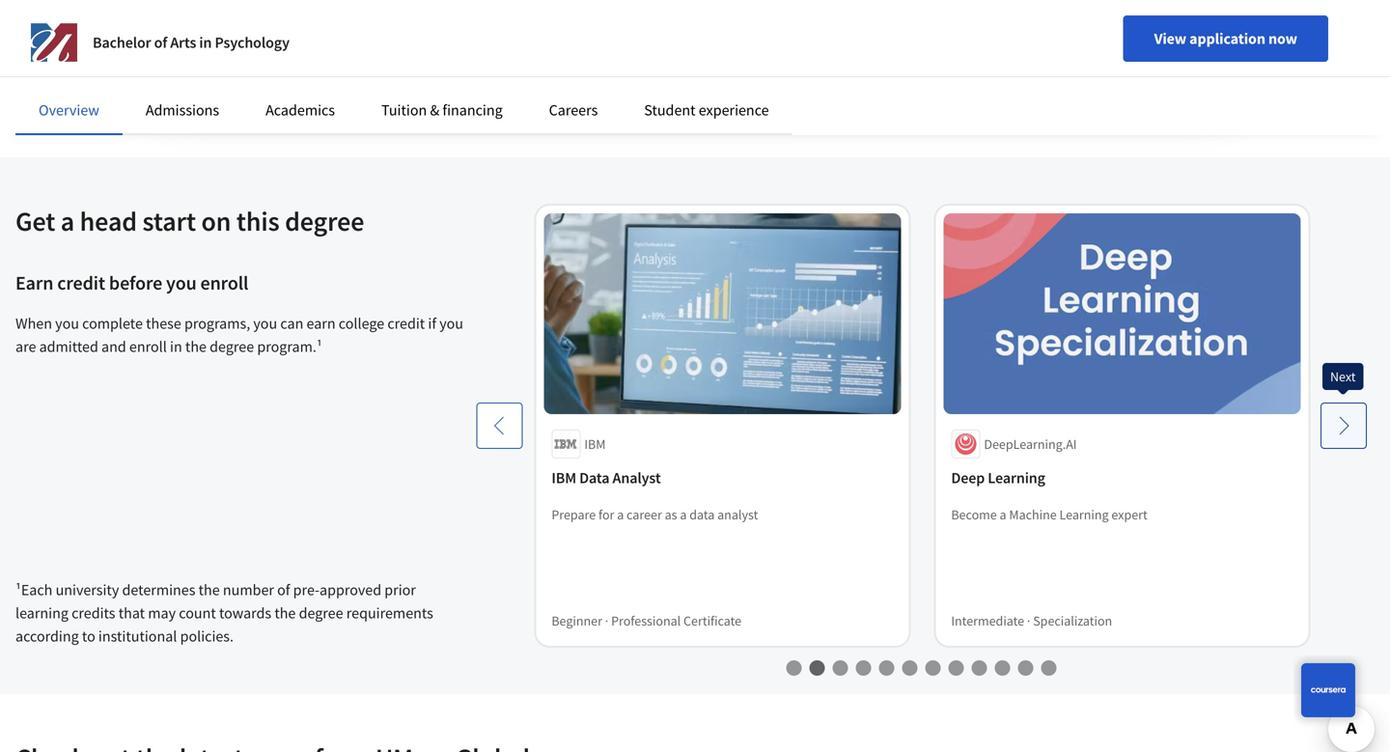 Task type: vqa. For each thing, say whether or not it's contained in the screenshot.
Business Design at the right bottom
no



Task type: describe. For each thing, give the bounding box(es) containing it.
a right for
[[617, 506, 624, 524]]

prepare
[[552, 506, 596, 524]]

pre-
[[293, 580, 320, 600]]

careers link
[[549, 100, 598, 120]]

complete
[[82, 314, 143, 333]]

· for data
[[605, 612, 609, 630]]

intermediate
[[952, 612, 1025, 630]]

&
[[430, 100, 440, 120]]

the
[[186, 59, 211, 78]]

this
[[237, 204, 280, 238]]

deep learning link
[[952, 467, 1294, 490]]

ibm for ibm data analyst
[[552, 469, 577, 488]]

before
[[109, 271, 162, 295]]

financing
[[443, 100, 503, 120]]

earn
[[15, 271, 53, 295]]

university of massachusetts global logo image
[[31, 19, 77, 66]]

admissions
[[146, 100, 219, 120]]

expert
[[1112, 506, 1148, 524]]

that
[[119, 604, 145, 623]]

become a machine learning expert
[[952, 506, 1148, 524]]

when you complete these programs, you can earn college credit if you are admitted and enroll in the degree program.¹
[[15, 314, 464, 356]]

as
[[665, 506, 678, 524]]

application inside start your application today the deadline to apply is december 18, 2023.
[[272, 31, 365, 56]]

beginner
[[552, 612, 603, 630]]

¹each
[[15, 580, 53, 600]]

get
[[15, 204, 55, 238]]

requirements
[[347, 604, 434, 623]]

start
[[186, 31, 227, 56]]

now for the deadline to apply is december 18, 2023.
[[1168, 45, 1197, 65]]

bachelor
[[93, 33, 151, 52]]

0 vertical spatial enroll
[[200, 271, 249, 295]]

view for bachelor of arts in psychology
[[1155, 29, 1187, 48]]

previous image
[[490, 416, 509, 436]]

experience
[[699, 100, 769, 120]]

deeplearning.ai
[[985, 436, 1077, 453]]

a right as
[[680, 506, 687, 524]]

prior
[[385, 580, 416, 600]]

0 vertical spatial in
[[199, 33, 212, 52]]

degree inside ¹each university determines the number of pre-approved prior learning credits that may count towards the degree requirements according to institutional policies.
[[299, 604, 343, 623]]

may
[[148, 604, 176, 623]]

of inside ¹each university determines the number of pre-approved prior learning credits that may count towards the degree requirements according to institutional policies.
[[277, 580, 290, 600]]

2023.
[[434, 59, 468, 78]]

0 vertical spatial credit
[[57, 271, 105, 295]]

and
[[101, 337, 126, 356]]

tuition & financing link
[[382, 100, 503, 120]]

institutional
[[98, 627, 177, 646]]

degree inside when you complete these programs, you can earn college credit if you are admitted and enroll in the degree program.¹
[[210, 337, 254, 356]]

on
[[201, 204, 231, 238]]

1 horizontal spatial learning
[[1060, 506, 1109, 524]]

18,
[[411, 59, 430, 78]]

university
[[56, 580, 119, 600]]

overview link
[[39, 100, 99, 120]]

view application now button for the deadline to apply is december 18, 2023.
[[1038, 32, 1212, 78]]

deep
[[952, 469, 985, 488]]

policies.
[[180, 627, 234, 646]]

approved
[[320, 580, 382, 600]]

start your application today the deadline to apply is december 18, 2023.
[[186, 31, 468, 78]]

earn
[[307, 314, 336, 333]]

tuition & financing
[[382, 100, 503, 120]]

overview
[[39, 100, 99, 120]]

1 vertical spatial the
[[199, 580, 220, 600]]

professional
[[611, 612, 681, 630]]

analyst
[[718, 506, 759, 524]]

according
[[15, 627, 79, 646]]

college
[[339, 314, 385, 333]]

when
[[15, 314, 52, 333]]

become
[[952, 506, 997, 524]]

you left can
[[253, 314, 277, 333]]

· for learning
[[1028, 612, 1031, 630]]

intermediate · specialization
[[952, 612, 1113, 630]]

now for bachelor of arts in psychology
[[1269, 29, 1298, 48]]

the inside when you complete these programs, you can earn college credit if you are admitted and enroll in the degree program.¹
[[185, 337, 207, 356]]

head
[[80, 204, 137, 238]]

deadline
[[214, 59, 270, 78]]

deep learning
[[952, 469, 1046, 488]]

student experience
[[645, 100, 769, 120]]

arts
[[170, 33, 196, 52]]

you up these
[[166, 271, 197, 295]]

earn credit before you enroll
[[15, 271, 249, 295]]

academics link
[[266, 100, 335, 120]]

beginner · professional certificate
[[552, 612, 742, 630]]

credits
[[72, 604, 115, 623]]

admitted
[[39, 337, 98, 356]]

admissions link
[[146, 100, 219, 120]]

0 vertical spatial of
[[154, 33, 167, 52]]

your
[[230, 31, 268, 56]]

december
[[342, 59, 408, 78]]

bachelor of arts in psychology
[[93, 33, 290, 52]]



Task type: locate. For each thing, give the bounding box(es) containing it.
1 vertical spatial degree
[[210, 337, 254, 356]]

0 vertical spatial to
[[273, 59, 287, 78]]

1 vertical spatial credit
[[388, 314, 425, 333]]

2 vertical spatial the
[[275, 604, 296, 623]]

degree down pre-
[[299, 604, 343, 623]]

learning down the deeplearning.ai
[[988, 469, 1046, 488]]

to
[[273, 59, 287, 78], [82, 627, 95, 646]]

view application now for the deadline to apply is december 18, 2023.
[[1053, 45, 1197, 65]]

enroll inside when you complete these programs, you can earn college credit if you are admitted and enroll in the degree program.¹
[[129, 337, 167, 356]]

1 horizontal spatial application
[[1089, 45, 1165, 65]]

in right arts
[[199, 33, 212, 52]]

data
[[580, 469, 610, 488]]

application for the deadline to apply is december 18, 2023.
[[1089, 45, 1165, 65]]

view application now button for bachelor of arts in psychology
[[1124, 15, 1329, 62]]

now
[[1269, 29, 1298, 48], [1168, 45, 1197, 65]]

1 vertical spatial in
[[170, 337, 182, 356]]

2 horizontal spatial application
[[1190, 29, 1266, 48]]

of left pre-
[[277, 580, 290, 600]]

degree
[[285, 204, 364, 238], [210, 337, 254, 356], [299, 604, 343, 623]]

data
[[690, 506, 715, 524]]

1 vertical spatial of
[[277, 580, 290, 600]]

prepare for a career as a data analyst
[[552, 506, 759, 524]]

0 horizontal spatial now
[[1168, 45, 1197, 65]]

1 vertical spatial learning
[[1060, 506, 1109, 524]]

1 vertical spatial enroll
[[129, 337, 167, 356]]

ibm up data
[[585, 436, 606, 453]]

the down pre-
[[275, 604, 296, 623]]

if
[[428, 314, 437, 333]]

·
[[605, 612, 609, 630], [1028, 612, 1031, 630]]

1 horizontal spatial in
[[199, 33, 212, 52]]

· right beginner
[[605, 612, 609, 630]]

0 horizontal spatial learning
[[988, 469, 1046, 488]]

¹each university determines the number of pre-approved prior learning credits that may count towards the degree requirements according to institutional policies.
[[15, 580, 434, 646]]

specialization
[[1034, 612, 1113, 630]]

start
[[142, 204, 196, 238]]

0 vertical spatial learning
[[988, 469, 1046, 488]]

psychology
[[215, 33, 290, 52]]

the down programs,
[[185, 337, 207, 356]]

next image
[[1335, 416, 1354, 436]]

in down these
[[170, 337, 182, 356]]

0 horizontal spatial credit
[[57, 271, 105, 295]]

the up count
[[199, 580, 220, 600]]

you up admitted
[[55, 314, 79, 333]]

degree right this
[[285, 204, 364, 238]]

the
[[185, 337, 207, 356], [199, 580, 220, 600], [275, 604, 296, 623]]

to inside start your application today the deadline to apply is december 18, 2023.
[[273, 59, 287, 78]]

1 horizontal spatial credit
[[388, 314, 425, 333]]

apply
[[290, 59, 326, 78]]

2 vertical spatial degree
[[299, 604, 343, 623]]

to left apply
[[273, 59, 287, 78]]

0 vertical spatial ibm
[[585, 436, 606, 453]]

you right the "if"
[[440, 314, 464, 333]]

machine
[[1010, 506, 1057, 524]]

to down credits
[[82, 627, 95, 646]]

· right intermediate
[[1028, 612, 1031, 630]]

0 horizontal spatial in
[[170, 337, 182, 356]]

programs,
[[184, 314, 250, 333]]

of
[[154, 33, 167, 52], [277, 580, 290, 600]]

view application now for bachelor of arts in psychology
[[1155, 29, 1298, 48]]

to inside ¹each university determines the number of pre-approved prior learning credits that may count towards the degree requirements according to institutional policies.
[[82, 627, 95, 646]]

degree down programs,
[[210, 337, 254, 356]]

application
[[1190, 29, 1266, 48], [272, 31, 365, 56], [1089, 45, 1165, 65]]

career
[[627, 506, 662, 524]]

0 horizontal spatial ibm
[[552, 469, 577, 488]]

of left arts
[[154, 33, 167, 52]]

view application now
[[1155, 29, 1298, 48], [1053, 45, 1197, 65]]

towards
[[219, 604, 272, 623]]

determines
[[122, 580, 196, 600]]

is
[[329, 59, 339, 78]]

0 horizontal spatial ·
[[605, 612, 609, 630]]

learning left "expert" at the bottom of page
[[1060, 506, 1109, 524]]

view application now button
[[1124, 15, 1329, 62], [1038, 32, 1212, 78]]

a right get at left
[[61, 204, 75, 238]]

learning
[[988, 469, 1046, 488], [1060, 506, 1109, 524]]

certificate
[[684, 612, 742, 630]]

slides element
[[523, 648, 1321, 692]]

application for bachelor of arts in psychology
[[1190, 29, 1266, 48]]

0 vertical spatial degree
[[285, 204, 364, 238]]

ibm data analyst link
[[552, 467, 894, 490]]

ibm
[[585, 436, 606, 453], [552, 469, 577, 488]]

1 horizontal spatial enroll
[[200, 271, 249, 295]]

enroll
[[200, 271, 249, 295], [129, 337, 167, 356]]

a
[[61, 204, 75, 238], [617, 506, 624, 524], [680, 506, 687, 524], [1000, 506, 1007, 524]]

1 · from the left
[[605, 612, 609, 630]]

0 horizontal spatial of
[[154, 33, 167, 52]]

academics
[[266, 100, 335, 120]]

credit right earn
[[57, 271, 105, 295]]

1 horizontal spatial ibm
[[585, 436, 606, 453]]

can
[[280, 314, 304, 333]]

0 horizontal spatial view
[[1053, 45, 1086, 65]]

credit left the "if"
[[388, 314, 425, 333]]

student
[[645, 100, 696, 120]]

for
[[599, 506, 615, 524]]

ibm left data
[[552, 469, 577, 488]]

1 horizontal spatial view
[[1155, 29, 1187, 48]]

credit
[[57, 271, 105, 295], [388, 314, 425, 333]]

a right the become on the bottom of page
[[1000, 506, 1007, 524]]

0 vertical spatial the
[[185, 337, 207, 356]]

get a head start on this degree
[[15, 204, 364, 238]]

ibm for ibm
[[585, 436, 606, 453]]

1 vertical spatial to
[[82, 627, 95, 646]]

are
[[15, 337, 36, 356]]

view for the deadline to apply is december 18, 2023.
[[1053, 45, 1086, 65]]

1 horizontal spatial of
[[277, 580, 290, 600]]

in
[[199, 33, 212, 52], [170, 337, 182, 356]]

program.¹
[[257, 337, 322, 356]]

credit inside when you complete these programs, you can earn college credit if you are admitted and enroll in the degree program.¹
[[388, 314, 425, 333]]

1 vertical spatial ibm
[[552, 469, 577, 488]]

enroll down these
[[129, 337, 167, 356]]

number
[[223, 580, 274, 600]]

1 horizontal spatial ·
[[1028, 612, 1031, 630]]

student experience link
[[645, 100, 769, 120]]

1 horizontal spatial now
[[1269, 29, 1298, 48]]

in inside when you complete these programs, you can earn college credit if you are admitted and enroll in the degree program.¹
[[170, 337, 182, 356]]

ibm data analyst
[[552, 469, 661, 488]]

careers
[[549, 100, 598, 120]]

0 horizontal spatial application
[[272, 31, 365, 56]]

these
[[146, 314, 181, 333]]

2 · from the left
[[1028, 612, 1031, 630]]

0 horizontal spatial to
[[82, 627, 95, 646]]

learning
[[15, 604, 68, 623]]

enroll up programs,
[[200, 271, 249, 295]]

you
[[166, 271, 197, 295], [55, 314, 79, 333], [253, 314, 277, 333], [440, 314, 464, 333]]

tuition
[[382, 100, 427, 120]]

0 horizontal spatial enroll
[[129, 337, 167, 356]]

view
[[1155, 29, 1187, 48], [1053, 45, 1086, 65]]

analyst
[[613, 469, 661, 488]]

today
[[368, 31, 416, 56]]

count
[[179, 604, 216, 623]]

1 horizontal spatial to
[[273, 59, 287, 78]]



